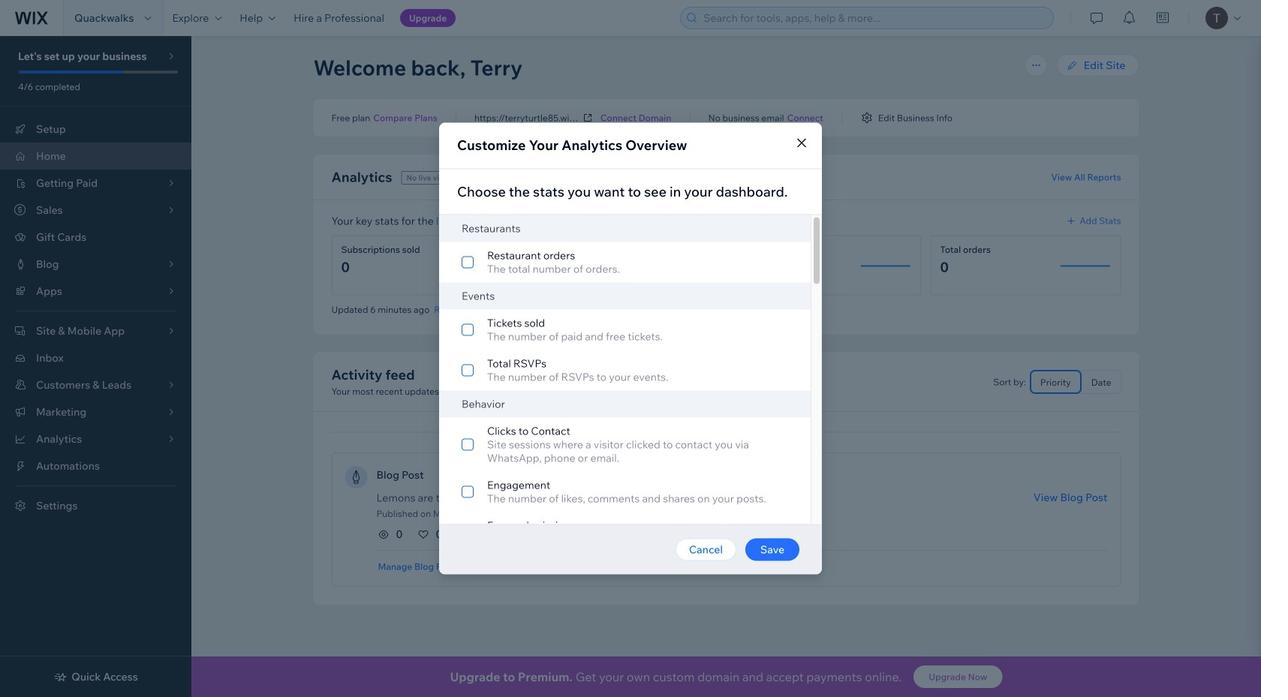 Task type: describe. For each thing, give the bounding box(es) containing it.
Search for tools, apps, help & more... field
[[699, 8, 1049, 29]]



Task type: vqa. For each thing, say whether or not it's contained in the screenshot.
Sales
no



Task type: locate. For each thing, give the bounding box(es) containing it.
sidebar element
[[0, 36, 191, 698]]

None checkbox
[[439, 242, 811, 283]]

None checkbox
[[439, 310, 811, 350], [439, 350, 811, 391], [439, 418, 811, 472], [439, 472, 811, 513], [439, 513, 811, 553], [439, 310, 811, 350], [439, 350, 811, 391], [439, 418, 811, 472], [439, 472, 811, 513], [439, 513, 811, 553]]



